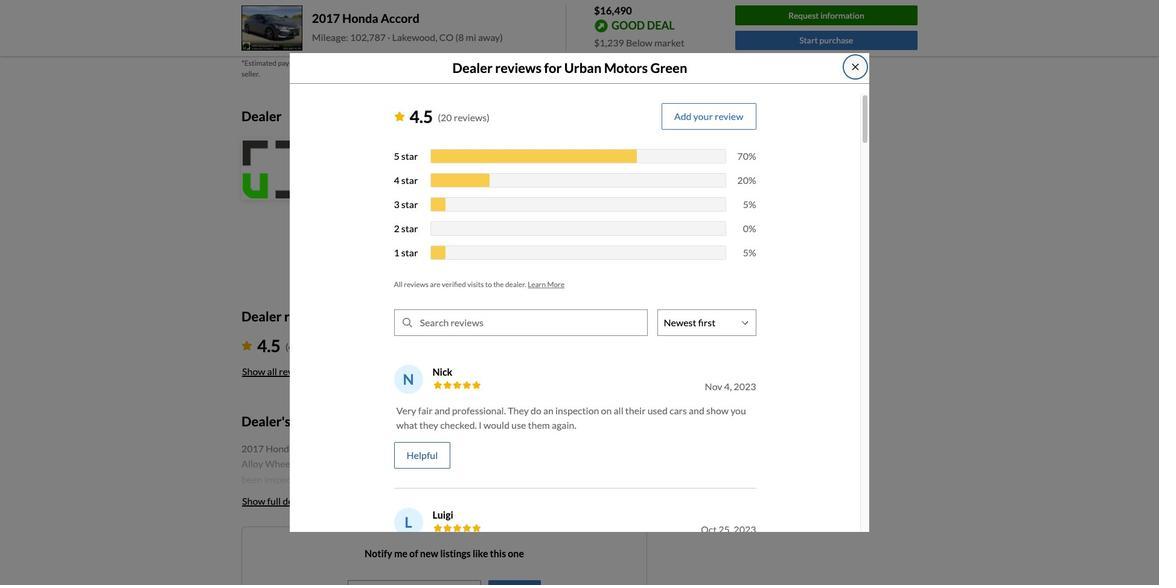 Task type: describe. For each thing, give the bounding box(es) containing it.
view financing options
[[469, 23, 565, 35]]

an
[[543, 405, 554, 417]]

lakewood, inside 2017 honda accord mileage: 102,787 · lakewood, co (8 mi away)
[[392, 32, 438, 43]]

motors inside 4.5 dialog
[[604, 60, 648, 76]]

all reviews are verified visits to the dealer. learn more
[[394, 280, 565, 289]]

helpful
[[407, 450, 438, 461]]

to
[[485, 280, 492, 289]]

4 star
[[394, 174, 418, 186]]

0 horizontal spatial of
[[409, 548, 418, 560]]

80214
[[474, 197, 502, 208]]

new
[[420, 548, 439, 560]]

cars
[[670, 405, 687, 417]]

25,
[[719, 524, 732, 536]]

closes at 7:00 pm
[[341, 161, 417, 173]]

l
[[405, 514, 412, 531]]

1 vertical spatial co
[[457, 197, 472, 208]]

fair
[[418, 405, 433, 417]]

$1,239 below market
[[594, 37, 685, 48]]

oct 25, 2023
[[701, 524, 756, 536]]

inspection
[[556, 405, 599, 417]]

show full description
[[242, 496, 330, 507]]

2 star
[[394, 223, 418, 234]]

notify me of new listings like this one
[[365, 548, 524, 560]]

1655
[[312, 197, 334, 208]]

and inside *estimated payments are for informational purposes only, and do not represent a financing offer or guarantee of credit from the seller.
[[424, 59, 436, 68]]

0%
[[743, 223, 756, 234]]

very fair and professional. they do an inspection on all their used cars and show you what they checked. i would use them again.
[[396, 405, 746, 431]]

star for 4 star
[[402, 174, 418, 186]]

of inside *estimated payments are for informational purposes only, and do not represent a financing offer or guarantee of credit from the seller.
[[585, 59, 592, 68]]

1 vertical spatial motors
[[348, 139, 388, 154]]

all
[[394, 280, 403, 289]]

on
[[601, 405, 612, 417]]

view financing options button
[[452, 15, 582, 44]]

i
[[479, 420, 482, 431]]

like
[[473, 548, 488, 560]]

5% for 3 star
[[743, 199, 756, 210]]

again.
[[552, 420, 577, 431]]

offer
[[526, 59, 542, 68]]

1655 wadsworth blvd , lakewood, co 80214
[[312, 197, 502, 208]]

do inside the very fair and professional. they do an inspection on all their used cars and show you what they checked. i would use them again.
[[531, 405, 542, 417]]

2017 honda accord image
[[242, 5, 302, 51]]

star for 1 star
[[402, 247, 418, 258]]

5 star
[[394, 150, 418, 162]]

dealer's
[[242, 414, 291, 430]]

one
[[508, 548, 524, 560]]

used
[[648, 405, 668, 417]]

2023 for l
[[734, 524, 756, 536]]

reviews) for 4.5 (45 reviews)
[[301, 341, 337, 353]]

1 vertical spatial lakewood,
[[410, 197, 455, 208]]

and right fair
[[435, 405, 450, 417]]

4,
[[724, 381, 732, 392]]

information
[[287, 567, 338, 578]]

nov
[[705, 381, 723, 392]]

full
[[267, 496, 281, 507]]

7:00
[[381, 161, 401, 173]]

from
[[613, 59, 629, 68]]

star for 3 star
[[402, 199, 418, 210]]

credit
[[593, 59, 612, 68]]

mileage:
[[312, 32, 348, 43]]

view
[[469, 23, 491, 35]]

0 horizontal spatial urban
[[312, 139, 345, 154]]

add
[[674, 110, 692, 122]]

start for the left "start purchase" button
[[341, 23, 362, 35]]

,
[[406, 197, 408, 208]]

visits
[[468, 280, 484, 289]]

0 vertical spatial description
[[293, 414, 360, 430]]

notify
[[365, 548, 392, 560]]

dealer for dealer reviews for urban motors green
[[453, 60, 493, 76]]

add your review
[[674, 110, 744, 122]]

2017
[[312, 11, 340, 26]]

they
[[420, 420, 438, 431]]

dealer reviews for urban motors green
[[453, 60, 687, 76]]

4.5 (20 reviews)
[[410, 106, 490, 127]]

helpful button
[[394, 443, 451, 469]]

(8
[[456, 32, 464, 43]]

represent
[[459, 59, 490, 68]]

verified
[[442, 280, 466, 289]]

2017 honda accord mileage: 102,787 · lakewood, co (8 mi away)
[[312, 11, 503, 43]]

deal
[[647, 19, 675, 32]]

show for dealer's
[[242, 496, 265, 507]]

luigi
[[433, 510, 453, 521]]

seller.
[[242, 70, 260, 79]]

4.5 dialog
[[290, 53, 870, 586]]

honda
[[342, 11, 379, 26]]

purposes
[[377, 59, 406, 68]]

show for dealer
[[242, 366, 265, 378]]

for inside 4.5 dialog
[[544, 60, 562, 76]]

me
[[394, 548, 408, 560]]

nick
[[433, 367, 453, 378]]

this
[[490, 548, 506, 560]]

2
[[394, 223, 400, 234]]

accord
[[381, 11, 420, 26]]

3
[[394, 199, 400, 210]]

show full description button
[[242, 488, 331, 515]]

do inside *estimated payments are for informational purposes only, and do not represent a financing offer or guarantee of credit from the seller.
[[437, 59, 445, 68]]

good deal
[[612, 19, 675, 32]]

purchase for the right "start purchase" button
[[820, 35, 854, 46]]

(45
[[286, 341, 300, 353]]

mi
[[466, 32, 476, 43]]

$1,239
[[594, 37, 624, 48]]

search image
[[402, 318, 412, 328]]



Task type: vqa. For each thing, say whether or not it's contained in the screenshot.
Dealer.
yes



Task type: locate. For each thing, give the bounding box(es) containing it.
green inside 4.5 dialog
[[651, 60, 687, 76]]

dealer for dealer reviews
[[242, 309, 282, 325]]

financing inside button
[[493, 23, 531, 35]]

lakewood, down accord
[[392, 32, 438, 43]]

start down "request"
[[800, 35, 818, 46]]

0 horizontal spatial motors
[[348, 139, 388, 154]]

them
[[528, 420, 550, 431]]

1 horizontal spatial purchase
[[820, 35, 854, 46]]

1 vertical spatial description
[[283, 496, 330, 507]]

star image for 4.5 (45 reviews)
[[242, 341, 252, 351]]

reviews right all
[[404, 280, 429, 289]]

2 5% from the top
[[743, 247, 756, 258]]

information
[[821, 10, 865, 20]]

2 2023 from the top
[[734, 524, 756, 536]]

1 vertical spatial financing
[[496, 59, 525, 68]]

dealer up 4.5 (45 reviews)
[[242, 309, 282, 325]]

pm
[[402, 161, 417, 173]]

start
[[341, 23, 362, 35], [800, 35, 818, 46]]

all inside show all reviews button
[[267, 366, 277, 378]]

2 star from the top
[[402, 174, 418, 186]]

star
[[402, 150, 418, 162], [402, 174, 418, 186], [402, 199, 418, 210], [402, 223, 418, 234], [402, 247, 418, 258]]

for down mileage:
[[322, 59, 331, 68]]

the inside 4.5 dialog
[[493, 280, 504, 289]]

0 vertical spatial financing
[[493, 23, 531, 35]]

and
[[424, 59, 436, 68], [435, 405, 450, 417], [689, 405, 705, 417]]

5 star from the top
[[402, 247, 418, 258]]

are for payments
[[310, 59, 321, 68]]

green down market
[[651, 60, 687, 76]]

request information
[[789, 10, 865, 20]]

reviews
[[495, 60, 542, 76], [404, 280, 429, 289], [284, 309, 331, 325], [279, 366, 312, 378]]

for
[[322, 59, 331, 68], [544, 60, 562, 76]]

at
[[371, 161, 379, 173]]

0 vertical spatial are
[[310, 59, 321, 68]]

1 horizontal spatial do
[[531, 405, 542, 417]]

urban motors green link
[[312, 139, 423, 154]]

dealer for dealer
[[242, 108, 282, 125]]

1 vertical spatial all
[[614, 405, 624, 417]]

lakewood,
[[392, 32, 438, 43], [410, 197, 455, 208]]

are
[[310, 59, 321, 68], [430, 280, 441, 289]]

1 horizontal spatial start purchase
[[800, 35, 854, 46]]

1 vertical spatial 4.5
[[257, 336, 281, 356]]

0 vertical spatial lakewood,
[[392, 32, 438, 43]]

0 horizontal spatial start purchase
[[341, 23, 403, 35]]

financing right a at the left of page
[[496, 59, 525, 68]]

0 vertical spatial 4.5
[[410, 106, 433, 127]]

1 horizontal spatial the
[[630, 59, 641, 68]]

2 vertical spatial dealer
[[242, 309, 282, 325]]

do left an
[[531, 405, 542, 417]]

dealer down mi at the top left of page
[[453, 60, 493, 76]]

0 vertical spatial the
[[630, 59, 641, 68]]

1 vertical spatial star image
[[242, 341, 252, 351]]

away)
[[478, 32, 503, 43]]

1 5% from the top
[[743, 199, 756, 210]]

only,
[[408, 59, 422, 68]]

0 vertical spatial dealer
[[453, 60, 493, 76]]

urban motors green image
[[243, 141, 301, 199]]

reviews) inside 4.5 (20 reviews)
[[454, 112, 490, 123]]

the right to
[[493, 280, 504, 289]]

4.5 left "(45"
[[257, 336, 281, 356]]

*estimated
[[242, 59, 277, 68]]

co left 80214
[[457, 197, 472, 208]]

1 vertical spatial green
[[390, 139, 423, 154]]

are right payments
[[310, 59, 321, 68]]

1 vertical spatial are
[[430, 280, 441, 289]]

1 horizontal spatial start purchase button
[[735, 31, 918, 50]]

0 horizontal spatial for
[[322, 59, 331, 68]]

below
[[626, 37, 653, 48]]

·
[[388, 32, 390, 43]]

start right 2017
[[341, 23, 362, 35]]

0 vertical spatial do
[[437, 59, 445, 68]]

for right the offer on the left top of page
[[544, 60, 562, 76]]

0 horizontal spatial co
[[439, 32, 454, 43]]

4.5 left (20
[[410, 106, 433, 127]]

star image inside 4.5 dialog
[[394, 112, 405, 121]]

do left not
[[437, 59, 445, 68]]

star image
[[394, 112, 405, 121], [242, 341, 252, 351]]

urban down $1,239
[[565, 60, 602, 76]]

wadsworth
[[336, 197, 385, 208]]

description inside button
[[283, 496, 330, 507]]

are left verified
[[430, 280, 441, 289]]

1 horizontal spatial 4.5
[[410, 106, 433, 127]]

1 horizontal spatial green
[[651, 60, 687, 76]]

0 horizontal spatial start purchase button
[[307, 15, 437, 44]]

1 horizontal spatial reviews)
[[454, 112, 490, 123]]

1 vertical spatial dealer
[[242, 108, 282, 125]]

reviews)
[[454, 112, 490, 123], [301, 341, 337, 353]]

reviews) right "(45"
[[301, 341, 337, 353]]

start purchase for the right "start purchase" button
[[800, 35, 854, 46]]

blvd
[[387, 197, 406, 208]]

0 horizontal spatial all
[[267, 366, 277, 378]]

star image for 4.5 (20 reviews)
[[394, 112, 405, 121]]

0 horizontal spatial do
[[437, 59, 445, 68]]

and right the cars
[[689, 405, 705, 417]]

are inside *estimated payments are for informational purposes only, and do not represent a financing offer or guarantee of credit from the seller.
[[310, 59, 321, 68]]

reviews) right (20
[[454, 112, 490, 123]]

0 horizontal spatial are
[[310, 59, 321, 68]]

your
[[694, 110, 713, 122]]

0 vertical spatial motors
[[604, 60, 648, 76]]

0 vertical spatial all
[[267, 366, 277, 378]]

2023 right 4,
[[734, 381, 756, 392]]

0 horizontal spatial star image
[[242, 341, 252, 351]]

close modal dealer reviews for urban motors green image
[[851, 62, 861, 72]]

for inside *estimated payments are for informational purposes only, and do not represent a financing offer or guarantee of credit from the seller.
[[322, 59, 331, 68]]

start purchase button
[[307, 15, 437, 44], [735, 31, 918, 50]]

dealer down seller.
[[242, 108, 282, 125]]

informational
[[333, 59, 376, 68]]

purchase for the left "start purchase" button
[[364, 23, 403, 35]]

$16,490
[[594, 4, 632, 17]]

1 vertical spatial do
[[531, 405, 542, 417]]

dealer's description
[[242, 414, 360, 430]]

1 horizontal spatial star image
[[394, 112, 405, 121]]

guarantee
[[552, 59, 584, 68]]

1 horizontal spatial co
[[457, 197, 472, 208]]

star right "3"
[[402, 199, 418, 210]]

urban up closes
[[312, 139, 345, 154]]

additional
[[242, 567, 286, 578]]

market
[[655, 37, 685, 48]]

5% for 1 star
[[743, 247, 756, 258]]

urban inside 4.5 dialog
[[565, 60, 602, 76]]

2023 for n
[[734, 381, 756, 392]]

would
[[484, 420, 510, 431]]

(20
[[438, 112, 452, 123]]

of left credit
[[585, 59, 592, 68]]

professional.
[[452, 405, 506, 417]]

star right 1
[[402, 247, 418, 258]]

star right the 5
[[402, 150, 418, 162]]

Search reviews field
[[414, 310, 647, 336]]

start purchase for the left "start purchase" button
[[341, 23, 403, 35]]

green
[[651, 60, 687, 76], [390, 139, 423, 154]]

1 horizontal spatial motors
[[604, 60, 648, 76]]

reviews for dealer reviews
[[284, 309, 331, 325]]

caret down image
[[422, 162, 428, 172]]

reviews) inside 4.5 (45 reviews)
[[301, 341, 337, 353]]

0 vertical spatial reviews)
[[454, 112, 490, 123]]

3 star
[[394, 199, 418, 210]]

2023
[[734, 381, 756, 392], [734, 524, 756, 536]]

1 vertical spatial start purchase
[[800, 35, 854, 46]]

1 2023 from the top
[[734, 381, 756, 392]]

motors up the closes at 7:00 pm button
[[348, 139, 388, 154]]

all inside the very fair and professional. they do an inspection on all their used cars and show you what they checked. i would use them again.
[[614, 405, 624, 417]]

1 vertical spatial show
[[242, 496, 265, 507]]

1 horizontal spatial all
[[614, 405, 624, 417]]

closes
[[341, 161, 369, 173]]

dealer inside 4.5 dialog
[[453, 60, 493, 76]]

1 horizontal spatial are
[[430, 280, 441, 289]]

co inside 2017 honda accord mileage: 102,787 · lakewood, co (8 mi away)
[[439, 32, 454, 43]]

green up pm
[[390, 139, 423, 154]]

0 horizontal spatial the
[[493, 280, 504, 289]]

dealer.
[[505, 280, 527, 289]]

0 vertical spatial co
[[439, 32, 454, 43]]

4.5 inside 4.5 dialog
[[410, 106, 433, 127]]

a
[[491, 59, 495, 68]]

use
[[512, 420, 526, 431]]

20%
[[738, 174, 756, 186]]

description
[[293, 414, 360, 430], [283, 496, 330, 507]]

0 vertical spatial 2023
[[734, 381, 756, 392]]

urban motors green
[[312, 139, 423, 154]]

102,787
[[350, 32, 386, 43]]

0 vertical spatial star image
[[394, 112, 405, 121]]

co left the (8
[[439, 32, 454, 43]]

4.5 for 4.5 (45 reviews)
[[257, 336, 281, 356]]

1 vertical spatial the
[[493, 280, 504, 289]]

reviews right a at the left of page
[[495, 60, 542, 76]]

show
[[242, 366, 265, 378], [242, 496, 265, 507]]

star right 2 on the top
[[402, 223, 418, 234]]

4.5
[[410, 106, 433, 127], [257, 336, 281, 356]]

of right the me
[[409, 548, 418, 560]]

star image up the 5
[[394, 112, 405, 121]]

closes at 7:00 pm button
[[312, 161, 428, 173]]

all right on
[[614, 405, 624, 417]]

are for reviews
[[430, 280, 441, 289]]

star right 4
[[402, 174, 418, 186]]

4.5 for 4.5 (20 reviews)
[[410, 106, 433, 127]]

1 star from the top
[[402, 150, 418, 162]]

5
[[394, 150, 400, 162]]

financing inside *estimated payments are for informational purposes only, and do not represent a financing offer or guarantee of credit from the seller.
[[496, 59, 525, 68]]

not
[[446, 59, 457, 68]]

0 vertical spatial start
[[341, 23, 362, 35]]

0 vertical spatial of
[[585, 59, 592, 68]]

1 horizontal spatial for
[[544, 60, 562, 76]]

0 horizontal spatial green
[[390, 139, 423, 154]]

reviews inside button
[[279, 366, 312, 378]]

0 horizontal spatial purchase
[[364, 23, 403, 35]]

of
[[585, 59, 592, 68], [409, 548, 418, 560]]

1 star
[[394, 247, 418, 258]]

0 horizontal spatial 4.5
[[257, 336, 281, 356]]

financing right view
[[493, 23, 531, 35]]

3 star from the top
[[402, 199, 418, 210]]

2 show from the top
[[242, 496, 265, 507]]

reviews) for 4.5 (20 reviews)
[[454, 112, 490, 123]]

show down 4.5 (45 reviews)
[[242, 366, 265, 378]]

all down 4.5 (45 reviews)
[[267, 366, 277, 378]]

reviews up 4.5 (45 reviews)
[[284, 309, 331, 325]]

all
[[267, 366, 277, 378], [614, 405, 624, 417]]

the inside *estimated payments are for informational purposes only, and do not represent a financing offer or guarantee of credit from the seller.
[[630, 59, 641, 68]]

5%
[[743, 199, 756, 210], [743, 247, 756, 258]]

0 horizontal spatial start
[[341, 23, 362, 35]]

Email address email field
[[348, 581, 481, 586]]

show
[[707, 405, 729, 417]]

1 vertical spatial of
[[409, 548, 418, 560]]

star for 2 star
[[402, 223, 418, 234]]

start for the right "start purchase" button
[[800, 35, 818, 46]]

0 horizontal spatial reviews)
[[301, 341, 337, 353]]

learn more link
[[528, 280, 565, 289]]

payments
[[278, 59, 309, 68]]

and right only,
[[424, 59, 436, 68]]

*estimated payments are for informational purposes only, and do not represent a financing offer or guarantee of credit from the seller.
[[242, 59, 641, 79]]

1 vertical spatial purchase
[[820, 35, 854, 46]]

learn
[[528, 280, 546, 289]]

motors down the below
[[604, 60, 648, 76]]

dealer
[[453, 60, 493, 76], [242, 108, 282, 125], [242, 309, 282, 325]]

reviews for all reviews are verified visits to the dealer. learn more
[[404, 280, 429, 289]]

0 vertical spatial green
[[651, 60, 687, 76]]

reviews down "(45"
[[279, 366, 312, 378]]

1 horizontal spatial start
[[800, 35, 818, 46]]

0 vertical spatial purchase
[[364, 23, 403, 35]]

4 star from the top
[[402, 223, 418, 234]]

1 show from the top
[[242, 366, 265, 378]]

are inside 4.5 dialog
[[430, 280, 441, 289]]

1
[[394, 247, 400, 258]]

1 vertical spatial 2023
[[734, 524, 756, 536]]

do
[[437, 59, 445, 68], [531, 405, 542, 417]]

1 vertical spatial 5%
[[743, 247, 756, 258]]

1 horizontal spatial urban
[[565, 60, 602, 76]]

star for 5 star
[[402, 150, 418, 162]]

2023 right 25,
[[734, 524, 756, 536]]

4.5 (45 reviews)
[[257, 336, 337, 356]]

more
[[547, 280, 565, 289]]

0 vertical spatial 5%
[[743, 199, 756, 210]]

lakewood, right ,
[[410, 197, 455, 208]]

5% down 0%
[[743, 247, 756, 258]]

1 vertical spatial reviews)
[[301, 341, 337, 353]]

star image up show all reviews at the bottom of page
[[242, 341, 252, 351]]

5% up 0%
[[743, 199, 756, 210]]

show left full
[[242, 496, 265, 507]]

1 vertical spatial start
[[800, 35, 818, 46]]

0 vertical spatial urban
[[565, 60, 602, 76]]

0 vertical spatial show
[[242, 366, 265, 378]]

1 vertical spatial urban
[[312, 139, 345, 154]]

0 vertical spatial start purchase
[[341, 23, 403, 35]]

1 horizontal spatial of
[[585, 59, 592, 68]]

the right from
[[630, 59, 641, 68]]

review
[[715, 110, 744, 122]]

reviews for dealer reviews for urban motors green
[[495, 60, 542, 76]]

you
[[731, 405, 746, 417]]



